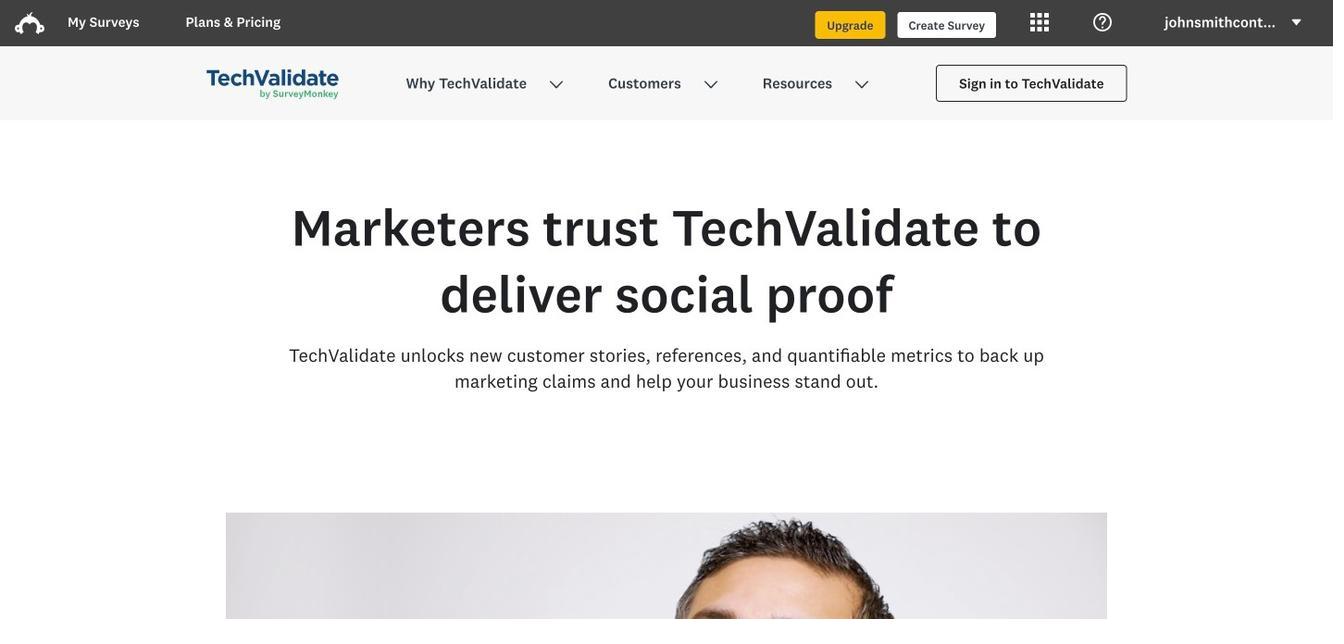 Task type: describe. For each thing, give the bounding box(es) containing it.
chevron down image
[[549, 77, 564, 92]]

1 surveymonkey logo image from the top
[[15, 8, 44, 38]]



Task type: locate. For each thing, give the bounding box(es) containing it.
techvalidate customer image
[[226, 513, 1108, 620]]

0 horizontal spatial chevron down image
[[704, 77, 719, 92]]

surveymonkey logo image
[[15, 8, 44, 38], [15, 12, 44, 34]]

2 chevron down image from the left
[[855, 77, 870, 92]]

techvalidate logo image
[[206, 63, 339, 100]]

1 horizontal spatial chevron down image
[[855, 77, 870, 92]]

2 surveymonkey logo image from the top
[[15, 12, 44, 34]]

products image
[[1031, 13, 1050, 31], [1031, 13, 1050, 31]]

caret down image
[[1291, 16, 1303, 28], [1293, 19, 1302, 25]]

1 chevron down image from the left
[[704, 77, 719, 92]]

help image
[[1094, 13, 1113, 31], [1094, 13, 1113, 31]]

chevron down image
[[704, 77, 719, 92], [855, 77, 870, 92]]



Task type: vqa. For each thing, say whether or not it's contained in the screenshot.
Help Icon
no



